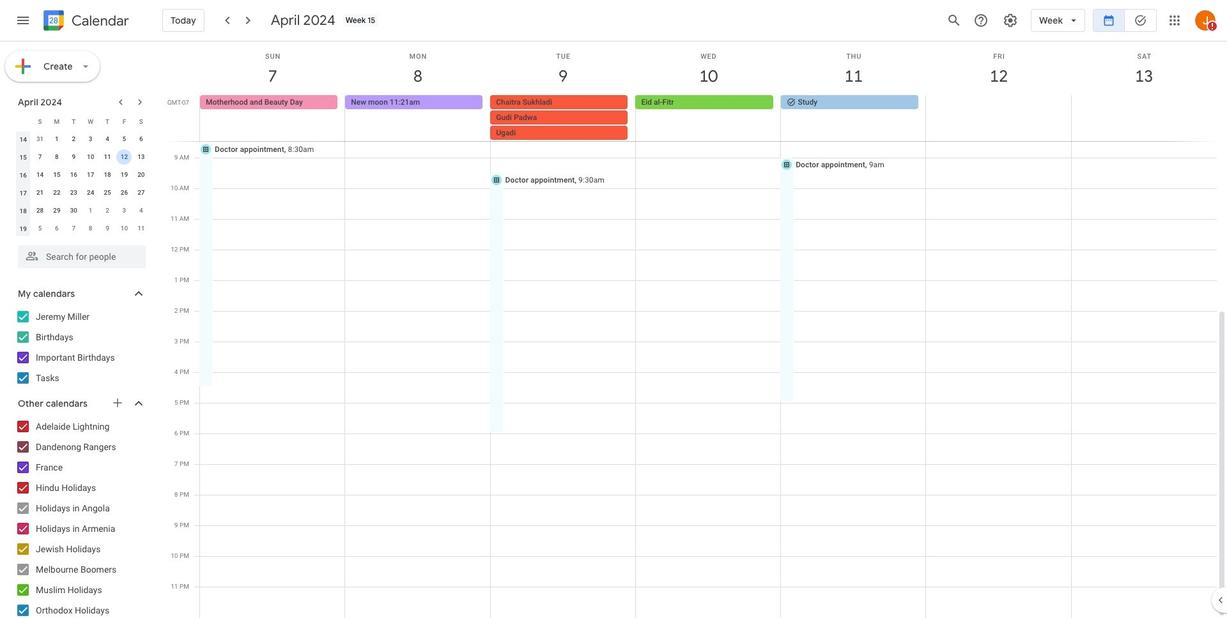 Task type: describe. For each thing, give the bounding box(es) containing it.
30 element
[[66, 203, 81, 219]]

may 8 element
[[83, 221, 98, 237]]

my calendars list
[[3, 307, 159, 389]]

4 element
[[100, 132, 115, 147]]

22 element
[[49, 185, 65, 201]]

may 11 element
[[133, 221, 149, 237]]

april 2024 grid
[[12, 113, 150, 238]]

20 element
[[133, 167, 149, 183]]

17 element
[[83, 167, 98, 183]]

14 element
[[32, 167, 48, 183]]

may 2 element
[[100, 203, 115, 219]]

1 element
[[49, 132, 65, 147]]

5 element
[[117, 132, 132, 147]]

add other calendars image
[[111, 397, 124, 410]]

may 1 element
[[83, 203, 98, 219]]

may 3 element
[[117, 203, 132, 219]]

12 element
[[117, 150, 132, 165]]

heading inside calendar element
[[69, 13, 129, 28]]

may 9 element
[[100, 221, 115, 237]]

settings menu image
[[1003, 13, 1018, 28]]

6 element
[[133, 132, 149, 147]]

column header inside april 2024 'grid'
[[15, 113, 32, 130]]

18 element
[[100, 167, 115, 183]]

may 10 element
[[117, 221, 132, 237]]

row group inside april 2024 'grid'
[[15, 130, 150, 238]]



Task type: vqa. For each thing, say whether or not it's contained in the screenshot.
Birthdays tree item
no



Task type: locate. For each thing, give the bounding box(es) containing it.
15 element
[[49, 167, 65, 183]]

28 element
[[32, 203, 48, 219]]

19 element
[[117, 167, 132, 183]]

may 7 element
[[66, 221, 81, 237]]

heading
[[69, 13, 129, 28]]

row
[[194, 95, 1227, 141], [15, 113, 150, 130], [15, 130, 150, 148], [15, 148, 150, 166], [15, 166, 150, 184], [15, 184, 150, 202], [15, 202, 150, 220], [15, 220, 150, 238]]

may 6 element
[[49, 221, 65, 237]]

cell
[[490, 95, 636, 141], [926, 95, 1071, 141], [1071, 95, 1217, 141], [116, 148, 133, 166]]

grid
[[164, 42, 1227, 619]]

25 element
[[100, 185, 115, 201]]

23 element
[[66, 185, 81, 201]]

26 element
[[117, 185, 132, 201]]

other calendars list
[[3, 417, 159, 619]]

main drawer image
[[15, 13, 31, 28]]

29 element
[[49, 203, 65, 219]]

16 element
[[66, 167, 81, 183]]

11 element
[[100, 150, 115, 165]]

2 element
[[66, 132, 81, 147]]

may 4 element
[[133, 203, 149, 219]]

9 element
[[66, 150, 81, 165]]

27 element
[[133, 185, 149, 201]]

calendar element
[[41, 8, 129, 36]]

march 31 element
[[32, 132, 48, 147]]

Search for people text field
[[26, 245, 138, 268]]

10 element
[[83, 150, 98, 165]]

21 element
[[32, 185, 48, 201]]

7 element
[[32, 150, 48, 165]]

13 element
[[133, 150, 149, 165]]

24 element
[[83, 185, 98, 201]]

cell inside 'row group'
[[116, 148, 133, 166]]

row group
[[15, 130, 150, 238]]

column header
[[15, 113, 32, 130]]

3 element
[[83, 132, 98, 147]]

8 element
[[49, 150, 65, 165]]

None search field
[[0, 240, 159, 268]]

may 5 element
[[32, 221, 48, 237]]



